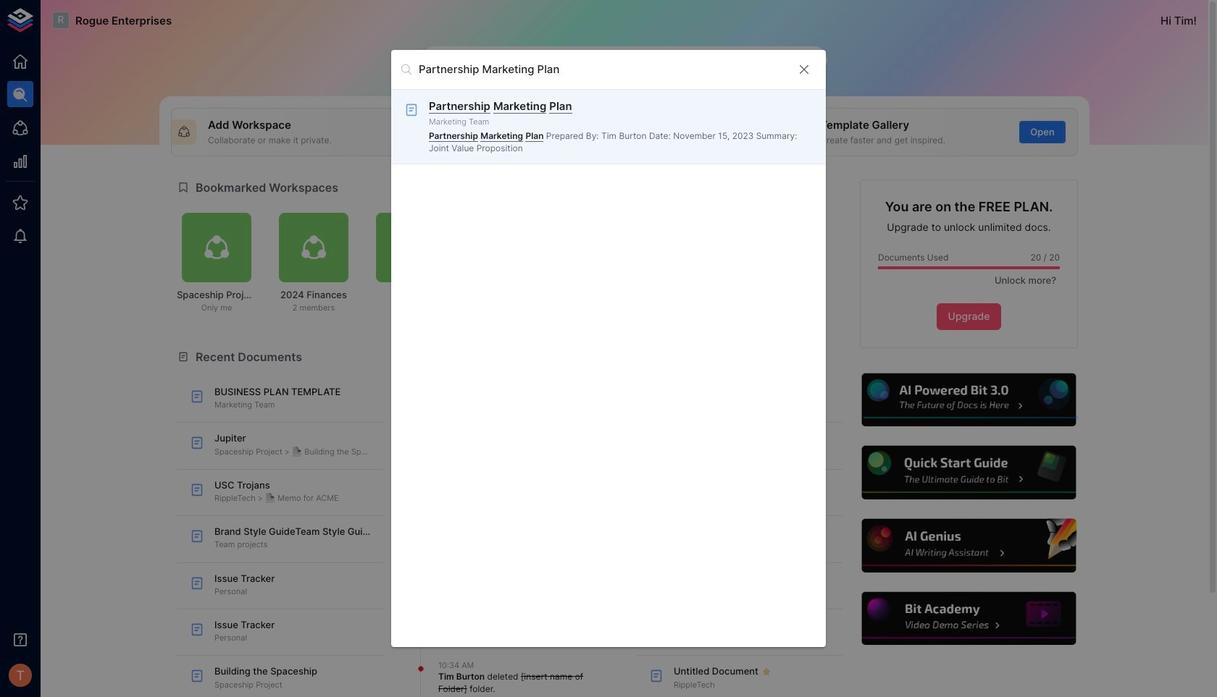 Task type: locate. For each thing, give the bounding box(es) containing it.
dialog
[[391, 50, 826, 648]]

help image
[[860, 372, 1078, 429], [860, 445, 1078, 502], [860, 518, 1078, 575], [860, 591, 1078, 648]]

3 help image from the top
[[860, 518, 1078, 575]]

2 help image from the top
[[860, 445, 1078, 502]]

1 help image from the top
[[860, 372, 1078, 429]]



Task type: describe. For each thing, give the bounding box(es) containing it.
Search documents, folders and workspaces... text field
[[419, 58, 786, 80]]

4 help image from the top
[[860, 591, 1078, 648]]



Task type: vqa. For each thing, say whether or not it's contained in the screenshot.
Remove Bookmark icon
no



